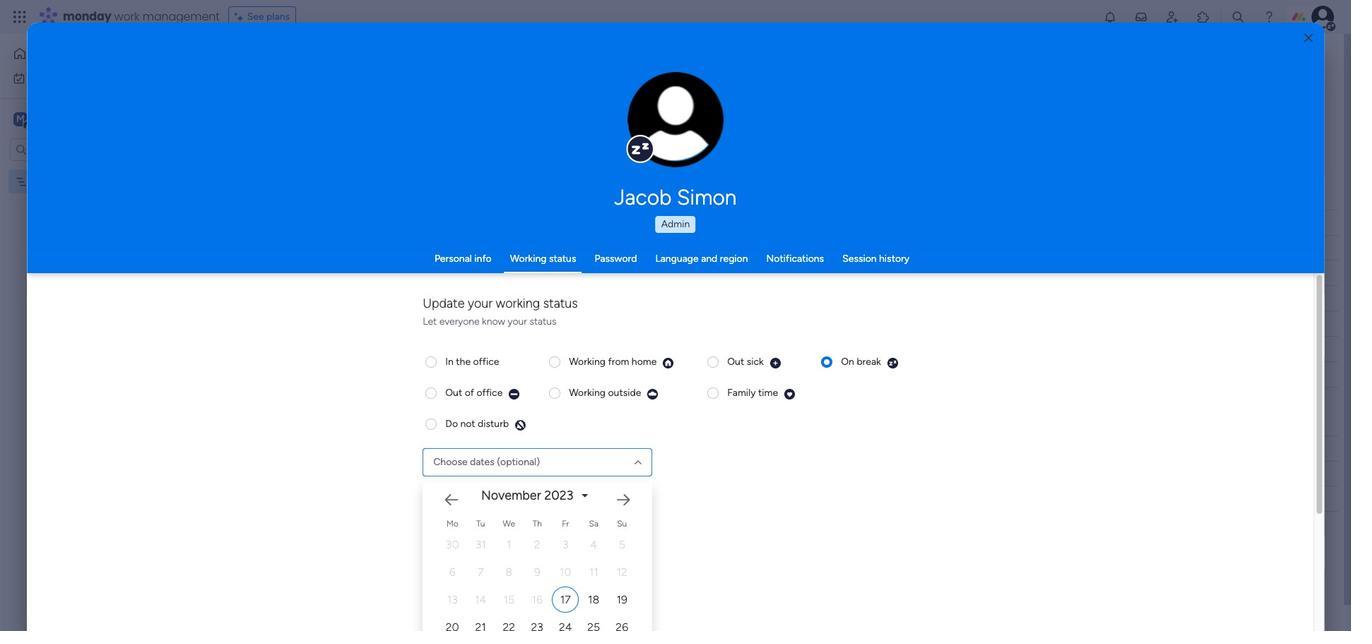 Task type: describe. For each thing, give the bounding box(es) containing it.
session history link
[[843, 253, 910, 265]]

language
[[656, 253, 699, 265]]

2 horizontal spatial of
[[538, 78, 547, 90]]

work for my
[[47, 72, 69, 84]]

out for out of office
[[446, 387, 463, 399]]

choose dates (optional)
[[434, 456, 540, 468]]

working outside
[[569, 387, 641, 399]]

region
[[720, 253, 748, 265]]

more
[[664, 78, 687, 90]]

manage
[[216, 78, 251, 90]]

language and region link
[[656, 253, 748, 265]]

new
[[267, 242, 288, 254]]

tu
[[477, 519, 485, 529]]

home
[[632, 356, 657, 368]]

sa
[[589, 519, 599, 529]]

set
[[412, 78, 426, 90]]

column information image
[[640, 217, 651, 229]]

jacob simon image
[[1312, 6, 1334, 28]]

out for out sick
[[728, 356, 745, 368]]

track
[[513, 78, 535, 90]]

family
[[728, 387, 756, 399]]

dates
[[470, 456, 495, 468]]

on break
[[841, 356, 881, 368]]

workspace image
[[13, 111, 28, 127]]

notifications link
[[767, 253, 824, 265]]

not
[[585, 242, 602, 254]]

my work button
[[8, 67, 152, 89]]

jacob
[[615, 185, 672, 211]]

session
[[843, 253, 877, 265]]

(optional)
[[497, 456, 540, 468]]

new project
[[267, 242, 322, 254]]

preview image for working outside
[[647, 388, 659, 400]]

change profile picture
[[646, 128, 706, 150]]

know
[[482, 316, 506, 328]]

any
[[254, 78, 270, 90]]

su
[[617, 519, 627, 529]]

project 1
[[267, 268, 306, 280]]

0 vertical spatial project
[[290, 242, 322, 254]]

my for my work
[[31, 72, 45, 84]]

we
[[503, 519, 515, 529]]

started
[[604, 242, 637, 254]]

main
[[33, 112, 57, 125]]

assign
[[343, 78, 373, 90]]

0 vertical spatial status
[[549, 253, 576, 265]]

see for see plans
[[247, 11, 264, 23]]

Due date field
[[684, 215, 731, 231]]

fr
[[562, 519, 569, 529]]

personal info
[[435, 253, 492, 265]]

working on it
[[582, 267, 640, 279]]

session history
[[843, 253, 910, 265]]

column information image
[[640, 444, 651, 455]]

out sick
[[728, 356, 764, 368]]

see more
[[645, 78, 687, 90]]

in the office
[[446, 356, 499, 368]]

select product image
[[13, 10, 27, 24]]

mo
[[447, 519, 459, 529]]

see plans button
[[228, 6, 296, 28]]

notifications
[[767, 253, 824, 265]]

preview image for out of office
[[509, 388, 521, 400]]

password
[[595, 253, 637, 265]]

due
[[688, 217, 706, 229]]

17 inside button
[[560, 593, 571, 607]]

status
[[597, 443, 626, 455]]

1
[[302, 268, 306, 280]]

working status link
[[510, 253, 576, 265]]

home button
[[8, 42, 152, 65]]

preview image for family time
[[784, 388, 796, 400]]

keep
[[489, 78, 511, 90]]

office for out of office
[[477, 387, 503, 399]]

Owner field
[[511, 441, 547, 457]]

change
[[646, 128, 678, 138]]

home
[[33, 47, 60, 59]]

november 2023 region
[[423, 471, 1080, 632]]

1 horizontal spatial your
[[508, 316, 527, 328]]

my board list box
[[0, 167, 180, 384]]

project.
[[307, 78, 341, 90]]

working for working from home
[[569, 356, 606, 368]]

office for in the office
[[473, 356, 499, 368]]

not
[[461, 418, 476, 430]]

th
[[533, 519, 542, 529]]

admin
[[661, 218, 690, 230]]

jacob simon
[[615, 185, 737, 211]]

18
[[588, 593, 600, 607]]

from
[[608, 356, 630, 368]]

monday work management
[[63, 8, 220, 25]]

owners,
[[375, 78, 410, 90]]

owner
[[514, 443, 544, 455]]

notifications image
[[1103, 10, 1117, 24]]

work for monday
[[114, 8, 140, 25]]



Task type: vqa. For each thing, say whether or not it's contained in the screenshot.
Rename workspace image
no



Task type: locate. For each thing, give the bounding box(es) containing it.
personal
[[435, 253, 472, 265]]

17 left the 18 button
[[560, 593, 571, 607]]

0 horizontal spatial 17
[[560, 593, 571, 607]]

password link
[[595, 253, 637, 265]]

1 vertical spatial 17
[[560, 593, 571, 607]]

0 horizontal spatial work
[[47, 72, 69, 84]]

main workspace
[[33, 112, 116, 125]]

see left more
[[645, 78, 661, 90]]

0 horizontal spatial of
[[295, 78, 304, 90]]

not started
[[585, 242, 637, 254]]

on
[[621, 267, 632, 279]]

status right working
[[543, 296, 578, 312]]

working status
[[510, 253, 576, 265]]

work
[[114, 8, 140, 25], [47, 72, 69, 84]]

work down home
[[47, 72, 69, 84]]

due date
[[688, 217, 728, 229]]

working down password link
[[582, 267, 618, 279]]

preview image up disturb
[[509, 388, 521, 400]]

1 vertical spatial preview image
[[509, 388, 521, 400]]

profile
[[680, 128, 706, 138]]

0 vertical spatial preview image
[[663, 357, 675, 369]]

1 vertical spatial work
[[47, 72, 69, 84]]

1 vertical spatial and
[[701, 253, 718, 265]]

update
[[423, 296, 465, 312]]

preview image up owner
[[515, 419, 527, 431]]

2 horizontal spatial your
[[579, 78, 599, 90]]

monday
[[63, 8, 111, 25]]

preview image right the break
[[887, 357, 899, 369]]

status left not
[[549, 253, 576, 265]]

your right "where"
[[579, 78, 599, 90]]

1 vertical spatial status
[[543, 296, 578, 312]]

m
[[16, 113, 25, 125]]

let
[[423, 316, 437, 328]]

november
[[481, 488, 541, 504]]

type
[[272, 78, 292, 90]]

choose
[[434, 456, 468, 468]]

out of office
[[446, 387, 503, 399]]

nov 17
[[696, 268, 724, 279]]

17 right nov
[[715, 268, 724, 279]]

management
[[143, 8, 220, 25]]

0 horizontal spatial preview image
[[509, 388, 521, 400]]

preview image for do not disturb
[[515, 419, 527, 431]]

17 button
[[552, 587, 579, 613]]

0 vertical spatial and
[[470, 78, 487, 90]]

date
[[708, 217, 728, 229]]

where
[[550, 78, 577, 90]]

0 horizontal spatial and
[[470, 78, 487, 90]]

my left board
[[33, 176, 47, 188]]

Search in workspace field
[[30, 141, 118, 158]]

and up nov 17
[[701, 253, 718, 265]]

out up the do
[[446, 387, 463, 399]]

1 horizontal spatial work
[[114, 8, 140, 25]]

0 vertical spatial 17
[[715, 268, 724, 279]]

1 horizontal spatial see
[[645, 78, 661, 90]]

1 vertical spatial see
[[645, 78, 661, 90]]

office up disturb
[[477, 387, 503, 399]]

jacob simon button
[[481, 185, 870, 211]]

preview image right time
[[784, 388, 796, 400]]

your down working
[[508, 316, 527, 328]]

project
[[290, 242, 322, 254], [267, 268, 299, 280]]

project up 1
[[290, 242, 322, 254]]

do not disturb
[[446, 418, 509, 430]]

workspace
[[60, 112, 116, 125]]

working left from
[[569, 356, 606, 368]]

1 vertical spatial my
[[33, 176, 47, 188]]

preview image right sick
[[770, 357, 782, 369]]

inbox image
[[1134, 10, 1149, 24]]

caret down image
[[582, 491, 588, 501]]

nov
[[696, 268, 713, 279]]

picture
[[662, 140, 690, 150]]

1 horizontal spatial of
[[465, 387, 474, 399]]

personal info link
[[435, 253, 492, 265]]

1 vertical spatial office
[[477, 387, 503, 399]]

do
[[446, 418, 458, 430]]

0 horizontal spatial see
[[247, 11, 264, 23]]

info
[[474, 253, 492, 265]]

19 button
[[609, 587, 636, 613]]

project
[[602, 78, 634, 90]]

workspace selection element
[[13, 111, 118, 129]]

apps image
[[1197, 10, 1211, 24]]

1 horizontal spatial preview image
[[663, 357, 675, 369]]

0 vertical spatial work
[[114, 8, 140, 25]]

update your working status let everyone know your status
[[423, 296, 578, 328]]

1 vertical spatial your
[[468, 296, 493, 312]]

work right monday
[[114, 8, 140, 25]]

office
[[473, 356, 499, 368], [477, 387, 503, 399]]

working for working on it
[[582, 267, 618, 279]]

on
[[841, 356, 855, 368]]

working left outside
[[569, 387, 606, 399]]

preview image for on break
[[887, 357, 899, 369]]

2 vertical spatial your
[[508, 316, 527, 328]]

disturb
[[478, 418, 509, 430]]

preview image for working from home
[[663, 357, 675, 369]]

out left sick
[[728, 356, 745, 368]]

my down home
[[31, 72, 45, 84]]

everyone
[[440, 316, 480, 328]]

office right the
[[473, 356, 499, 368]]

change profile picture button
[[628, 72, 724, 168]]

simon
[[677, 185, 737, 211]]

0 vertical spatial your
[[579, 78, 599, 90]]

see plans
[[247, 11, 290, 23]]

my inside my board list box
[[33, 176, 47, 188]]

0 horizontal spatial out
[[446, 387, 463, 399]]

work inside button
[[47, 72, 69, 84]]

preview image right home
[[663, 357, 675, 369]]

2023
[[545, 488, 574, 504]]

my work
[[31, 72, 69, 84]]

of right type
[[295, 78, 304, 90]]

see
[[247, 11, 264, 23], [645, 78, 661, 90]]

my board
[[33, 176, 75, 188]]

history
[[879, 253, 910, 265]]

1 vertical spatial project
[[267, 268, 299, 280]]

0 vertical spatial out
[[728, 356, 745, 368]]

see for see more
[[645, 78, 661, 90]]

see left plans
[[247, 11, 264, 23]]

project left 1
[[267, 268, 299, 280]]

0 vertical spatial office
[[473, 356, 499, 368]]

Status field
[[593, 441, 629, 457]]

stands.
[[636, 78, 667, 90]]

family time
[[728, 387, 778, 399]]

status
[[549, 253, 576, 265], [543, 296, 578, 312], [530, 316, 557, 328]]

help image
[[1262, 10, 1276, 24]]

option
[[0, 169, 180, 172]]

2 vertical spatial status
[[530, 316, 557, 328]]

preview image
[[663, 357, 675, 369], [509, 388, 521, 400]]

and
[[470, 78, 487, 90], [701, 253, 718, 265]]

your
[[579, 78, 599, 90], [468, 296, 493, 312], [508, 316, 527, 328]]

plans
[[266, 11, 290, 23]]

search everything image
[[1231, 10, 1245, 24]]

status down working
[[530, 316, 557, 328]]

1 horizontal spatial 17
[[715, 268, 724, 279]]

working for working outside
[[569, 387, 606, 399]]

of up the "not"
[[465, 387, 474, 399]]

0 vertical spatial see
[[247, 11, 264, 23]]

1 horizontal spatial and
[[701, 253, 718, 265]]

time
[[759, 387, 778, 399]]

the
[[456, 356, 471, 368]]

and left keep
[[470, 78, 487, 90]]

your up know
[[468, 296, 493, 312]]

see more link
[[643, 77, 688, 91]]

outside
[[608, 387, 641, 399]]

working
[[510, 253, 547, 265], [582, 267, 618, 279], [569, 356, 606, 368], [569, 387, 606, 399]]

manage any type of project. assign owners, set timelines and keep track of where your project stands.
[[216, 78, 667, 90]]

of right track
[[538, 78, 547, 90]]

it
[[634, 267, 640, 279]]

1 horizontal spatial out
[[728, 356, 745, 368]]

out
[[728, 356, 745, 368], [446, 387, 463, 399]]

close image
[[1305, 33, 1313, 43]]

see inside button
[[247, 11, 264, 23]]

17
[[715, 268, 724, 279], [560, 593, 571, 607]]

1 vertical spatial out
[[446, 387, 463, 399]]

board
[[49, 176, 75, 188]]

language and region
[[656, 253, 748, 265]]

0 vertical spatial my
[[31, 72, 45, 84]]

my for my board
[[33, 176, 47, 188]]

working from home
[[569, 356, 657, 368]]

preview image
[[770, 357, 782, 369], [887, 357, 899, 369], [647, 388, 659, 400], [784, 388, 796, 400], [515, 419, 527, 431]]

working right info
[[510, 253, 547, 265]]

0 horizontal spatial your
[[468, 296, 493, 312]]

preview image for out sick
[[770, 357, 782, 369]]

working
[[496, 296, 540, 312]]

invite members image
[[1166, 10, 1180, 24]]

working for working status
[[510, 253, 547, 265]]

preview image right outside
[[647, 388, 659, 400]]

my inside my work button
[[31, 72, 45, 84]]



